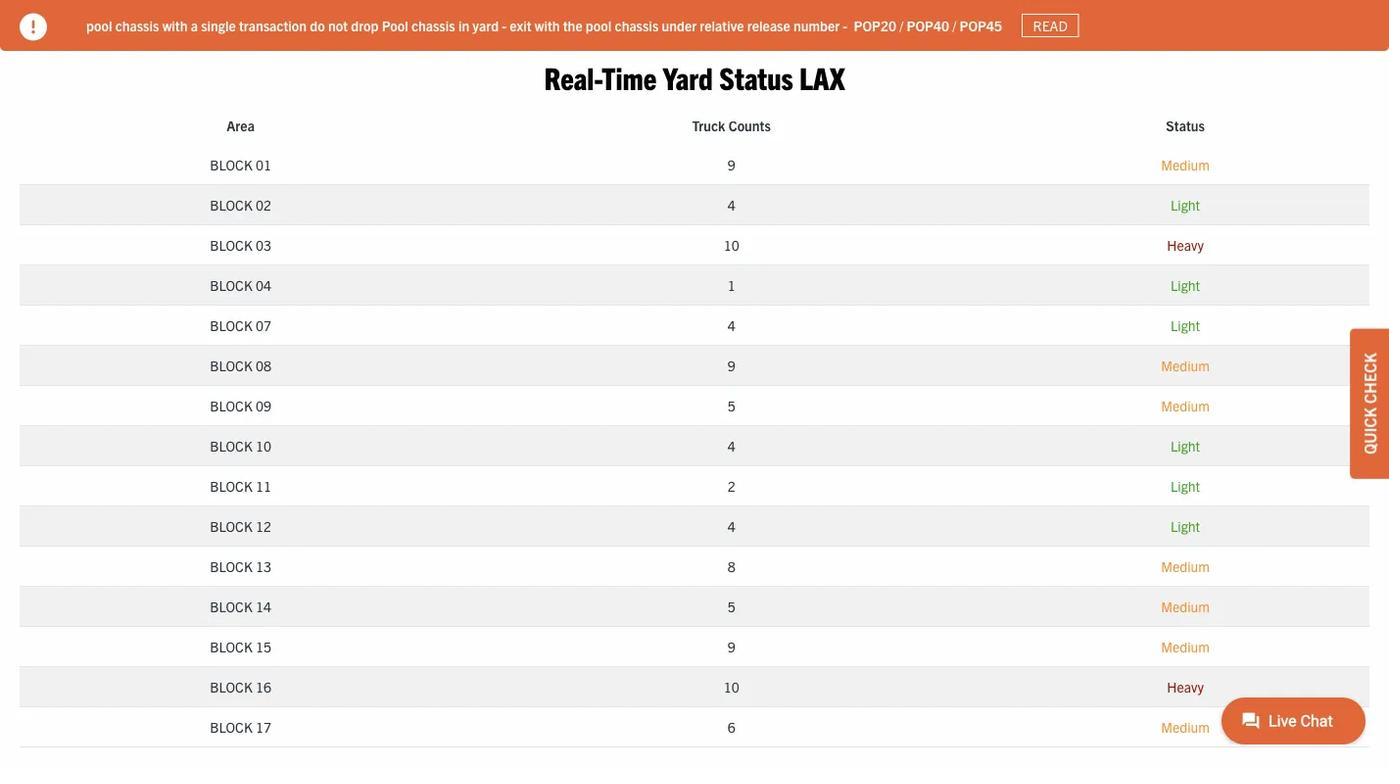 Task type: vqa. For each thing, say whether or not it's contained in the screenshot.


Task type: describe. For each thing, give the bounding box(es) containing it.
block 02
[[210, 197, 271, 214]]

the
[[563, 16, 583, 34]]

block 13
[[210, 558, 271, 576]]

number
[[793, 16, 840, 34]]

truck counts
[[692, 117, 771, 135]]

1 with from the left
[[162, 16, 188, 34]]

5 for block 09
[[728, 397, 735, 415]]

pop20
[[854, 16, 896, 34]]

10 for block 16
[[724, 679, 739, 696]]

read link
[[1022, 14, 1079, 37]]

block 07
[[210, 317, 271, 335]]

heavy for block 16
[[1167, 679, 1204, 696]]

block 08
[[210, 357, 271, 375]]

16
[[256, 679, 271, 696]]

block for block 17
[[210, 719, 252, 736]]

6
[[728, 719, 735, 736]]

1
[[728, 277, 735, 295]]

medium for block 17
[[1161, 719, 1210, 736]]

block for block 13
[[210, 558, 252, 576]]

10 for block 03
[[724, 237, 739, 254]]

block for block 08
[[210, 357, 252, 375]]

not
[[328, 16, 348, 34]]

2 with from the left
[[535, 16, 560, 34]]

3 chassis from the left
[[615, 16, 659, 34]]

pool chassis with a single transaction  do not drop pool chassis in yard -  exit with the pool chassis under relative release number -  pop20 / pop40 / pop45
[[86, 16, 1002, 34]]

1 chassis from the left
[[115, 16, 159, 34]]

heavy for block 03
[[1167, 237, 1204, 254]]

0 horizontal spatial status
[[719, 58, 793, 96]]

block for block 10
[[210, 438, 252, 455]]

read
[[1033, 17, 1068, 34]]

04
[[256, 277, 271, 295]]

block for block 12
[[210, 518, 252, 536]]

light for block 04
[[1171, 277, 1200, 295]]

4 for block 10
[[728, 438, 735, 455]]

2 / from the left
[[952, 16, 956, 34]]

5 for block 14
[[728, 598, 735, 616]]

quick check link
[[1350, 328, 1389, 479]]

block 16
[[210, 679, 271, 696]]

block 09
[[210, 397, 271, 415]]

2 - from the left
[[843, 16, 847, 34]]

time
[[602, 58, 657, 96]]

solid image
[[20, 13, 47, 41]]

block 11
[[210, 478, 271, 495]]

14
[[256, 598, 271, 616]]

block 03
[[210, 237, 271, 254]]

light for block 12
[[1171, 518, 1200, 536]]

4 for block 02
[[728, 197, 735, 214]]

15
[[256, 638, 271, 656]]

medium for block 08
[[1161, 357, 1210, 375]]

9 for block 08
[[728, 357, 735, 375]]

medium for block 09
[[1161, 397, 1210, 415]]

release
[[747, 16, 790, 34]]

real-time yard status lax
[[544, 58, 845, 96]]

yard
[[663, 58, 713, 96]]

17
[[256, 719, 271, 736]]

11
[[256, 478, 271, 495]]

light for block 10
[[1171, 438, 1200, 455]]

medium for block 14
[[1161, 598, 1210, 616]]

1 pool from the left
[[86, 16, 112, 34]]

block 04
[[210, 277, 271, 295]]

2
[[728, 478, 735, 495]]

block for block 11
[[210, 478, 252, 495]]

under
[[662, 16, 697, 34]]



Task type: locate. For each thing, give the bounding box(es) containing it.
02
[[256, 197, 271, 214]]

2 5 from the top
[[728, 598, 735, 616]]

pop40
[[907, 16, 949, 34]]

1 horizontal spatial with
[[535, 16, 560, 34]]

2 pool from the left
[[586, 16, 612, 34]]

3 medium from the top
[[1161, 397, 1210, 415]]

chassis left in
[[411, 16, 455, 34]]

truck
[[692, 117, 725, 135]]

counts
[[729, 117, 771, 135]]

pool
[[382, 16, 408, 34]]

a
[[191, 16, 198, 34]]

block up block 11 on the left
[[210, 438, 252, 455]]

7 medium from the top
[[1161, 719, 1210, 736]]

12
[[256, 518, 271, 536]]

block left 03
[[210, 237, 252, 254]]

2 heavy from the top
[[1167, 679, 1204, 696]]

1 block from the top
[[210, 156, 252, 174]]

09
[[256, 397, 271, 415]]

status
[[719, 58, 793, 96], [1166, 117, 1205, 135]]

5 down 8
[[728, 598, 735, 616]]

block left 01
[[210, 156, 252, 174]]

0 vertical spatial status
[[719, 58, 793, 96]]

2 medium from the top
[[1161, 357, 1210, 375]]

1 5 from the top
[[728, 397, 735, 415]]

1 9 from the top
[[728, 156, 735, 174]]

medium for block 15
[[1161, 638, 1210, 656]]

2 9 from the top
[[728, 357, 735, 375]]

1 4 from the top
[[728, 197, 735, 214]]

block 01
[[210, 156, 271, 174]]

1 heavy from the top
[[1167, 237, 1204, 254]]

light for block 11
[[1171, 478, 1200, 495]]

block for block 14
[[210, 598, 252, 616]]

07
[[256, 317, 271, 335]]

1 / from the left
[[900, 16, 904, 34]]

15 block from the top
[[210, 719, 252, 736]]

0 vertical spatial heavy
[[1167, 237, 1204, 254]]

transaction
[[239, 16, 307, 34]]

5 block from the top
[[210, 317, 252, 335]]

block left 09 on the bottom left of page
[[210, 397, 252, 415]]

block left 07 at the top left of page
[[210, 317, 252, 335]]

5 medium from the top
[[1161, 598, 1210, 616]]

1 light from the top
[[1171, 197, 1200, 214]]

0 horizontal spatial /
[[900, 16, 904, 34]]

relative
[[700, 16, 744, 34]]

6 medium from the top
[[1161, 638, 1210, 656]]

-
[[502, 16, 506, 34], [843, 16, 847, 34]]

14 block from the top
[[210, 679, 252, 696]]

5 light from the top
[[1171, 478, 1200, 495]]

10 up the 6
[[724, 679, 739, 696]]

block for block 09
[[210, 397, 252, 415]]

1 vertical spatial 10
[[256, 438, 271, 455]]

- right number
[[843, 16, 847, 34]]

check
[[1360, 353, 1379, 404]]

lax
[[799, 58, 845, 96]]

4 light from the top
[[1171, 438, 1200, 455]]

block left 02
[[210, 197, 252, 214]]

2 vertical spatial 9
[[728, 638, 735, 656]]

9 down 8
[[728, 638, 735, 656]]

/ left pop45
[[952, 16, 956, 34]]

block
[[210, 156, 252, 174], [210, 197, 252, 214], [210, 237, 252, 254], [210, 277, 252, 295], [210, 317, 252, 335], [210, 357, 252, 375], [210, 397, 252, 415], [210, 438, 252, 455], [210, 478, 252, 495], [210, 518, 252, 536], [210, 558, 252, 576], [210, 598, 252, 616], [210, 638, 252, 656], [210, 679, 252, 696], [210, 719, 252, 736]]

4 for block 12
[[728, 518, 735, 536]]

block for block 16
[[210, 679, 252, 696]]

medium
[[1161, 156, 1210, 174], [1161, 357, 1210, 375], [1161, 397, 1210, 415], [1161, 558, 1210, 576], [1161, 598, 1210, 616], [1161, 638, 1210, 656], [1161, 719, 1210, 736]]

4 for block 07
[[728, 317, 735, 335]]

medium for block 01
[[1161, 156, 1210, 174]]

5 up 2
[[728, 397, 735, 415]]

quick check
[[1360, 353, 1379, 454]]

9 down truck counts
[[728, 156, 735, 174]]

block left 08
[[210, 357, 252, 375]]

exit
[[510, 16, 531, 34]]

block 12
[[210, 518, 271, 536]]

block 17
[[210, 719, 271, 736]]

0 horizontal spatial with
[[162, 16, 188, 34]]

chassis
[[115, 16, 159, 34], [411, 16, 455, 34], [615, 16, 659, 34]]

- left "exit" on the top left
[[502, 16, 506, 34]]

10 up "1"
[[724, 237, 739, 254]]

single
[[201, 16, 236, 34]]

3 9 from the top
[[728, 638, 735, 656]]

pool right solid "image"
[[86, 16, 112, 34]]

1 - from the left
[[502, 16, 506, 34]]

3 light from the top
[[1171, 317, 1200, 335]]

0 vertical spatial 5
[[728, 397, 735, 415]]

1 vertical spatial heavy
[[1167, 679, 1204, 696]]

block left 14
[[210, 598, 252, 616]]

4 medium from the top
[[1161, 558, 1210, 576]]

0 horizontal spatial -
[[502, 16, 506, 34]]

8
[[728, 558, 735, 576]]

1 horizontal spatial status
[[1166, 117, 1205, 135]]

block left 13
[[210, 558, 252, 576]]

block for block 03
[[210, 237, 252, 254]]

2 block from the top
[[210, 197, 252, 214]]

0 horizontal spatial pool
[[86, 16, 112, 34]]

pool right the
[[586, 16, 612, 34]]

4 4 from the top
[[728, 518, 735, 536]]

2 chassis from the left
[[411, 16, 455, 34]]

1 horizontal spatial -
[[843, 16, 847, 34]]

4 down truck counts
[[728, 197, 735, 214]]

block for block 04
[[210, 277, 252, 295]]

block left 04
[[210, 277, 252, 295]]

real-
[[544, 58, 602, 96]]

5
[[728, 397, 735, 415], [728, 598, 735, 616]]

block for block 01
[[210, 156, 252, 174]]

light for block 02
[[1171, 197, 1200, 214]]

area
[[227, 117, 255, 135]]

10 up 11
[[256, 438, 271, 455]]

pop45
[[960, 16, 1002, 34]]

/
[[900, 16, 904, 34], [952, 16, 956, 34]]

do
[[310, 16, 325, 34]]

7 block from the top
[[210, 397, 252, 415]]

block for block 15
[[210, 638, 252, 656]]

block 15
[[210, 638, 271, 656]]

03
[[256, 237, 271, 254]]

4 down "1"
[[728, 317, 735, 335]]

13
[[256, 558, 271, 576]]

heavy
[[1167, 237, 1204, 254], [1167, 679, 1204, 696]]

1 medium from the top
[[1161, 156, 1210, 174]]

yard
[[473, 16, 499, 34]]

with left the
[[535, 16, 560, 34]]

3 block from the top
[[210, 237, 252, 254]]

/ right pop20
[[900, 16, 904, 34]]

9 block from the top
[[210, 478, 252, 495]]

1 horizontal spatial chassis
[[411, 16, 455, 34]]

block 14
[[210, 598, 271, 616]]

block left 12
[[210, 518, 252, 536]]

block left "16"
[[210, 679, 252, 696]]

6 block from the top
[[210, 357, 252, 375]]

10
[[724, 237, 739, 254], [256, 438, 271, 455], [724, 679, 739, 696]]

medium for block 13
[[1161, 558, 1210, 576]]

13 block from the top
[[210, 638, 252, 656]]

with
[[162, 16, 188, 34], [535, 16, 560, 34]]

11 block from the top
[[210, 558, 252, 576]]

9 down "1"
[[728, 357, 735, 375]]

light for block 07
[[1171, 317, 1200, 335]]

4 down 2
[[728, 518, 735, 536]]

10 block from the top
[[210, 518, 252, 536]]

chassis left under
[[615, 16, 659, 34]]

9 for block 01
[[728, 156, 735, 174]]

block for block 02
[[210, 197, 252, 214]]

0 vertical spatial 10
[[724, 237, 739, 254]]

pool
[[86, 16, 112, 34], [586, 16, 612, 34]]

2 horizontal spatial chassis
[[615, 16, 659, 34]]

9
[[728, 156, 735, 174], [728, 357, 735, 375], [728, 638, 735, 656]]

9 for block 15
[[728, 638, 735, 656]]

light
[[1171, 197, 1200, 214], [1171, 277, 1200, 295], [1171, 317, 1200, 335], [1171, 438, 1200, 455], [1171, 478, 1200, 495], [1171, 518, 1200, 536]]

quick
[[1360, 407, 1379, 454]]

0 vertical spatial 9
[[728, 156, 735, 174]]

2 vertical spatial 10
[[724, 679, 739, 696]]

block left 15
[[210, 638, 252, 656]]

chassis left a
[[115, 16, 159, 34]]

1 vertical spatial 9
[[728, 357, 735, 375]]

4 up 2
[[728, 438, 735, 455]]

block left 11
[[210, 478, 252, 495]]

0 horizontal spatial chassis
[[115, 16, 159, 34]]

08
[[256, 357, 271, 375]]

6 light from the top
[[1171, 518, 1200, 536]]

1 horizontal spatial /
[[952, 16, 956, 34]]

block left the 17
[[210, 719, 252, 736]]

block 10
[[210, 438, 271, 455]]

1 vertical spatial 5
[[728, 598, 735, 616]]

1 vertical spatial status
[[1166, 117, 1205, 135]]

1 horizontal spatial pool
[[586, 16, 612, 34]]

01
[[256, 156, 271, 174]]

drop
[[351, 16, 379, 34]]

8 block from the top
[[210, 438, 252, 455]]

block for block 07
[[210, 317, 252, 335]]

4 block from the top
[[210, 277, 252, 295]]

with left a
[[162, 16, 188, 34]]

2 4 from the top
[[728, 317, 735, 335]]

in
[[458, 16, 469, 34]]

3 4 from the top
[[728, 438, 735, 455]]

12 block from the top
[[210, 598, 252, 616]]

2 light from the top
[[1171, 277, 1200, 295]]

4
[[728, 197, 735, 214], [728, 317, 735, 335], [728, 438, 735, 455], [728, 518, 735, 536]]



